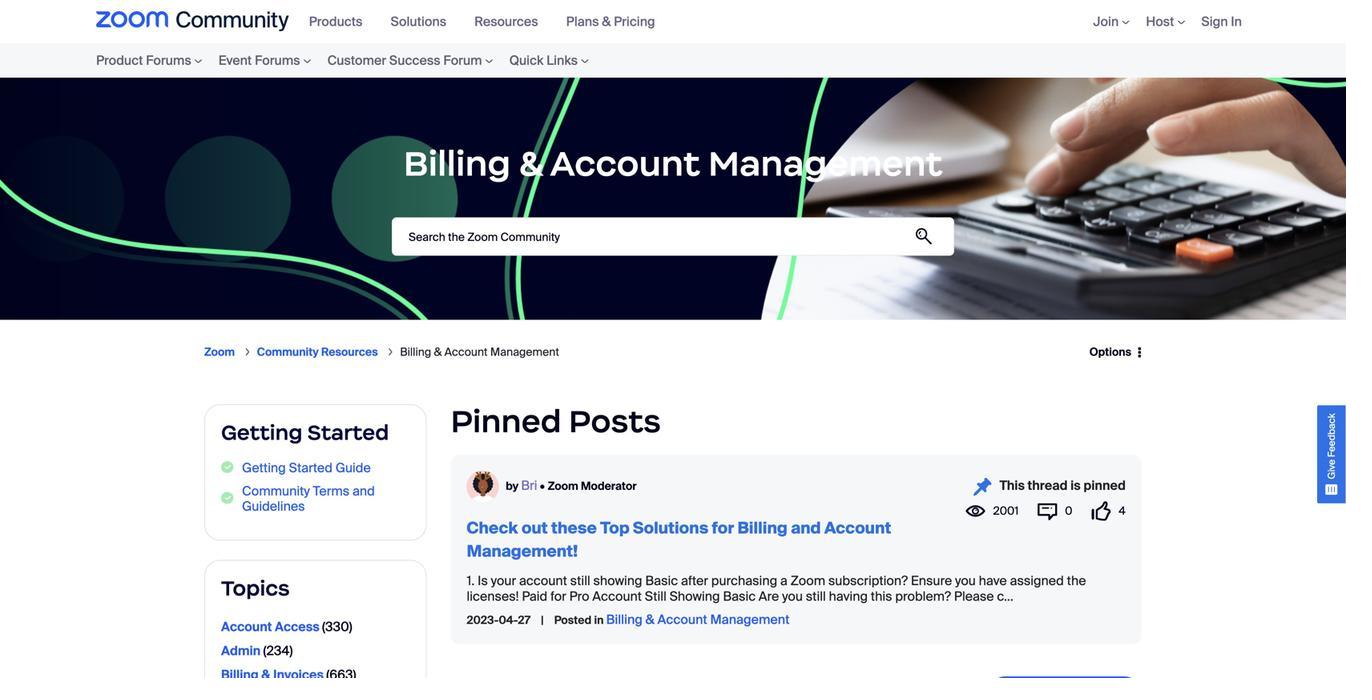Task type: describe. For each thing, give the bounding box(es) containing it.
have
[[979, 573, 1007, 590]]

0 vertical spatial community
[[257, 345, 319, 360]]

billing & account management link
[[607, 612, 790, 629]]

quick links link
[[501, 43, 597, 78]]

27
[[518, 614, 531, 628]]

•
[[540, 479, 545, 494]]

admin
[[221, 643, 261, 660]]

product forums
[[96, 52, 191, 69]]

2001
[[994, 504, 1019, 519]]

join link
[[1094, 13, 1130, 30]]

community inside getting started guide community terms and guidelines
[[242, 483, 310, 500]]

paid
[[522, 589, 548, 605]]

community.title image
[[96, 11, 289, 32]]

management inside "list"
[[490, 345, 559, 360]]

zoom inside "list"
[[204, 345, 235, 360]]

by
[[506, 479, 519, 494]]

plans
[[566, 13, 599, 30]]

community resources link
[[257, 345, 378, 360]]

check out these top solutions for billing and account management! link
[[467, 519, 892, 562]]

0 horizontal spatial you
[[782, 589, 803, 605]]

account
[[519, 573, 567, 590]]

access
[[275, 619, 320, 636]]

admin link
[[221, 641, 261, 663]]

host link
[[1146, 13, 1186, 30]]

1.
[[467, 573, 475, 590]]

options
[[1090, 345, 1132, 360]]

top
[[601, 519, 630, 539]]

products
[[309, 13, 363, 30]]

after
[[681, 573, 709, 590]]

customer
[[328, 52, 386, 69]]

started for getting started guide community terms and guidelines
[[289, 460, 333, 477]]

having
[[829, 589, 868, 605]]

licenses!
[[467, 589, 519, 605]]

in
[[1231, 13, 1242, 30]]

for inside check out these top solutions for billing and account management!
[[712, 519, 734, 539]]

c...
[[997, 589, 1014, 605]]

this
[[871, 589, 893, 605]]

getting started
[[221, 420, 389, 446]]

1 vertical spatial billing & account management
[[400, 345, 559, 360]]

products link
[[309, 13, 375, 30]]

community terms and guidelines link
[[242, 483, 410, 516]]

purchasing
[[712, 573, 778, 590]]

2023-
[[467, 614, 499, 628]]

pinned posts
[[451, 402, 661, 442]]

zoom inside '1. is your account still showing basic after purchasing a zoom subscription? ensure you have assigned the licenses! paid for pro account still showing basic are you still having this problem? please c...'
[[791, 573, 826, 590]]

account access 330 admin 234
[[221, 619, 349, 660]]

zoom link
[[204, 345, 235, 360]]

check out these top solutions for billing and account management!
[[467, 519, 892, 562]]

pricing
[[614, 13, 655, 30]]

a
[[781, 573, 788, 590]]

|
[[541, 614, 544, 628]]

solutions link
[[391, 13, 459, 30]]

getting started guide community terms and guidelines
[[242, 460, 375, 516]]

assigned
[[1010, 573, 1064, 590]]

1 horizontal spatial still
[[806, 589, 826, 605]]

moderator
[[581, 479, 637, 494]]

posts
[[569, 402, 661, 442]]

bri
[[521, 478, 537, 495]]

are
[[759, 589, 779, 605]]

product
[[96, 52, 143, 69]]

getting started heading
[[221, 420, 410, 446]]

thread
[[1028, 478, 1068, 495]]

getting started guide link
[[242, 460, 371, 477]]

2 vertical spatial management
[[711, 612, 790, 629]]

zoom inside by bri • zoom moderator
[[548, 479, 579, 494]]

solutions inside check out these top solutions for billing and account management!
[[633, 519, 709, 539]]

showing
[[594, 573, 643, 590]]

posted
[[554, 614, 592, 628]]

plans & pricing link
[[566, 13, 667, 30]]

account inside the account access 330 admin 234
[[221, 619, 272, 636]]

host
[[1146, 13, 1175, 30]]

1 horizontal spatial you
[[955, 573, 976, 590]]

started for getting started
[[308, 420, 389, 446]]

resources inside "menu bar"
[[475, 13, 538, 30]]



Task type: vqa. For each thing, say whether or not it's contained in the screenshot.
Meetings Client link
no



Task type: locate. For each thing, give the bounding box(es) containing it.
0 vertical spatial solutions
[[391, 13, 447, 30]]

still
[[570, 573, 591, 590], [806, 589, 826, 605]]

resources link
[[475, 13, 550, 30]]

04-
[[499, 614, 518, 628]]

and inside check out these top solutions for billing and account management!
[[791, 519, 821, 539]]

management!
[[467, 542, 578, 562]]

billing & account management
[[404, 142, 943, 186], [400, 345, 559, 360]]

options button
[[1079, 336, 1142, 369]]

bri link
[[521, 478, 537, 495]]

customer success forum link
[[319, 43, 501, 78]]

234
[[267, 643, 290, 660]]

2 vertical spatial zoom
[[791, 573, 826, 590]]

forums for product forums
[[146, 52, 191, 69]]

330
[[325, 619, 349, 636]]

1 horizontal spatial resources
[[475, 13, 538, 30]]

0 vertical spatial zoom
[[204, 345, 235, 360]]

2 forums from the left
[[255, 52, 300, 69]]

and up '1. is your account still showing basic after purchasing a zoom subscription? ensure you have assigned the licenses! paid for pro account still showing basic are you still having this problem? please c...'
[[791, 519, 821, 539]]

1 horizontal spatial and
[[791, 519, 821, 539]]

1 vertical spatial solutions
[[633, 519, 709, 539]]

problem?
[[896, 589, 951, 605]]

ensure
[[911, 573, 952, 590]]

0 horizontal spatial for
[[551, 589, 567, 605]]

community resources
[[257, 345, 378, 360]]

1 vertical spatial list
[[221, 617, 410, 679]]

0 vertical spatial started
[[308, 420, 389, 446]]

management
[[709, 142, 943, 186], [490, 345, 559, 360], [711, 612, 790, 629]]

started up 'guide'
[[308, 420, 389, 446]]

account inside check out these top solutions for billing and account management!
[[825, 519, 892, 539]]

quick links
[[509, 52, 578, 69]]

billing & account management up search text field
[[404, 142, 943, 186]]

menu bar containing products
[[301, 0, 675, 43]]

event forums
[[219, 52, 300, 69]]

getting up guidelines on the left bottom of the page
[[242, 460, 286, 477]]

1 horizontal spatial basic
[[723, 589, 756, 605]]

bri image
[[467, 471, 499, 504]]

0 vertical spatial for
[[712, 519, 734, 539]]

pinned
[[1084, 478, 1126, 495]]

getting for getting started
[[221, 420, 303, 446]]

basic left are
[[723, 589, 756, 605]]

this
[[1000, 478, 1025, 495]]

0 horizontal spatial and
[[353, 483, 375, 500]]

0 vertical spatial and
[[353, 483, 375, 500]]

product forums link
[[96, 43, 211, 78]]

still left having
[[806, 589, 826, 605]]

2023-04-27 | posted in billing & account management
[[467, 612, 790, 629]]

0 horizontal spatial forums
[[146, 52, 191, 69]]

billing & account management up pinned
[[400, 345, 559, 360]]

forums right event
[[255, 52, 300, 69]]

topics heading
[[221, 576, 410, 602]]

still
[[645, 589, 667, 605]]

2 horizontal spatial zoom
[[791, 573, 826, 590]]

forums down community.title image
[[146, 52, 191, 69]]

terms
[[313, 483, 350, 500]]

basic left after
[[646, 573, 678, 590]]

getting inside getting started guide community terms and guidelines
[[242, 460, 286, 477]]

billing inside "list"
[[400, 345, 431, 360]]

4
[[1119, 504, 1126, 519]]

1 vertical spatial management
[[490, 345, 559, 360]]

guidelines
[[242, 499, 305, 516]]

1 vertical spatial resources
[[321, 345, 378, 360]]

list containing account access
[[221, 617, 410, 679]]

pro
[[570, 589, 590, 605]]

you left have
[[955, 573, 976, 590]]

billing inside check out these top solutions for billing and account management!
[[738, 519, 788, 539]]

community right zoom link
[[257, 345, 319, 360]]

check
[[467, 519, 518, 539]]

subscription?
[[829, 573, 908, 590]]

for up purchasing
[[712, 519, 734, 539]]

out
[[522, 519, 548, 539]]

&
[[602, 13, 611, 30], [519, 142, 543, 186], [434, 345, 442, 360], [646, 612, 655, 629]]

1 forums from the left
[[146, 52, 191, 69]]

forums for event forums
[[255, 52, 300, 69]]

solutions
[[391, 13, 447, 30], [633, 519, 709, 539]]

started inside getting started guide community terms and guidelines
[[289, 460, 333, 477]]

1 vertical spatial and
[[791, 519, 821, 539]]

your
[[491, 573, 516, 590]]

and down 'guide'
[[353, 483, 375, 500]]

0 horizontal spatial basic
[[646, 573, 678, 590]]

0 horizontal spatial still
[[570, 573, 591, 590]]

community
[[257, 345, 319, 360], [242, 483, 310, 500]]

0 horizontal spatial zoom
[[204, 345, 235, 360]]

showing
[[670, 589, 720, 605]]

Search text field
[[392, 218, 955, 256]]

0 vertical spatial billing & account management
[[404, 142, 943, 186]]

1 vertical spatial community
[[242, 483, 310, 500]]

sign
[[1202, 13, 1228, 30]]

account inside '1. is your account still showing basic after purchasing a zoom subscription? ensure you have assigned the licenses! paid for pro account still showing basic are you still having this problem? please c...'
[[593, 589, 642, 605]]

0
[[1065, 504, 1073, 519]]

menu bar
[[301, 0, 675, 43], [1070, 0, 1250, 43], [64, 43, 629, 78]]

started up "terms"
[[289, 460, 333, 477]]

event forums link
[[211, 43, 319, 78]]

None submit
[[906, 218, 943, 255]]

getting for getting started guide community terms and guidelines
[[242, 460, 286, 477]]

list
[[204, 332, 1079, 373], [221, 617, 410, 679]]

1 vertical spatial zoom
[[548, 479, 579, 494]]

1 horizontal spatial for
[[712, 519, 734, 539]]

forum
[[444, 52, 482, 69]]

customer success forum
[[328, 52, 482, 69]]

list containing zoom
[[204, 332, 1079, 373]]

event
[[219, 52, 252, 69]]

still right account
[[570, 573, 591, 590]]

solutions right top
[[633, 519, 709, 539]]

forums
[[146, 52, 191, 69], [255, 52, 300, 69]]

this thread is pinned
[[1000, 478, 1126, 495]]

account access link
[[221, 617, 320, 639]]

1 horizontal spatial zoom
[[548, 479, 579, 494]]

and inside getting started guide community terms and guidelines
[[353, 483, 375, 500]]

sign in link
[[1202, 13, 1242, 30]]

1 vertical spatial for
[[551, 589, 567, 605]]

by bri • zoom moderator
[[506, 478, 637, 495]]

the
[[1067, 573, 1087, 590]]

for inside '1. is your account still showing basic after purchasing a zoom subscription? ensure you have assigned the licenses! paid for pro account still showing basic are you still having this problem? please c...'
[[551, 589, 567, 605]]

0 horizontal spatial solutions
[[391, 13, 447, 30]]

is
[[478, 573, 488, 590]]

started
[[308, 420, 389, 446], [289, 460, 333, 477]]

quick
[[509, 52, 544, 69]]

0 horizontal spatial resources
[[321, 345, 378, 360]]

in
[[594, 614, 604, 628]]

basic
[[646, 573, 678, 590], [723, 589, 756, 605]]

is
[[1071, 478, 1081, 495]]

community down getting started guide 'link'
[[242, 483, 310, 500]]

solutions up success
[[391, 13, 447, 30]]

0 vertical spatial list
[[204, 332, 1079, 373]]

sign in
[[1202, 13, 1242, 30]]

0 vertical spatial resources
[[475, 13, 538, 30]]

billing
[[404, 142, 511, 186], [400, 345, 431, 360], [738, 519, 788, 539], [607, 612, 643, 629]]

1 vertical spatial getting
[[242, 460, 286, 477]]

topics
[[221, 576, 290, 602]]

menu bar containing join
[[1070, 0, 1250, 43]]

join
[[1094, 13, 1119, 30]]

1 horizontal spatial solutions
[[633, 519, 709, 539]]

getting up getting started guide 'link'
[[221, 420, 303, 446]]

and
[[353, 483, 375, 500], [791, 519, 821, 539]]

for left pro
[[551, 589, 567, 605]]

please
[[954, 589, 994, 605]]

0 vertical spatial getting
[[221, 420, 303, 446]]

for
[[712, 519, 734, 539], [551, 589, 567, 605]]

resources inside "list"
[[321, 345, 378, 360]]

you right are
[[782, 589, 803, 605]]

success
[[389, 52, 441, 69]]

links
[[547, 52, 578, 69]]

menu bar containing product forums
[[64, 43, 629, 78]]

pinned
[[451, 402, 562, 442]]

1 vertical spatial started
[[289, 460, 333, 477]]

1 horizontal spatial forums
[[255, 52, 300, 69]]

getting
[[221, 420, 303, 446], [242, 460, 286, 477]]

solutions inside "menu bar"
[[391, 13, 447, 30]]

guide
[[336, 460, 371, 477]]

zoom
[[204, 345, 235, 360], [548, 479, 579, 494], [791, 573, 826, 590]]

0 vertical spatial management
[[709, 142, 943, 186]]



